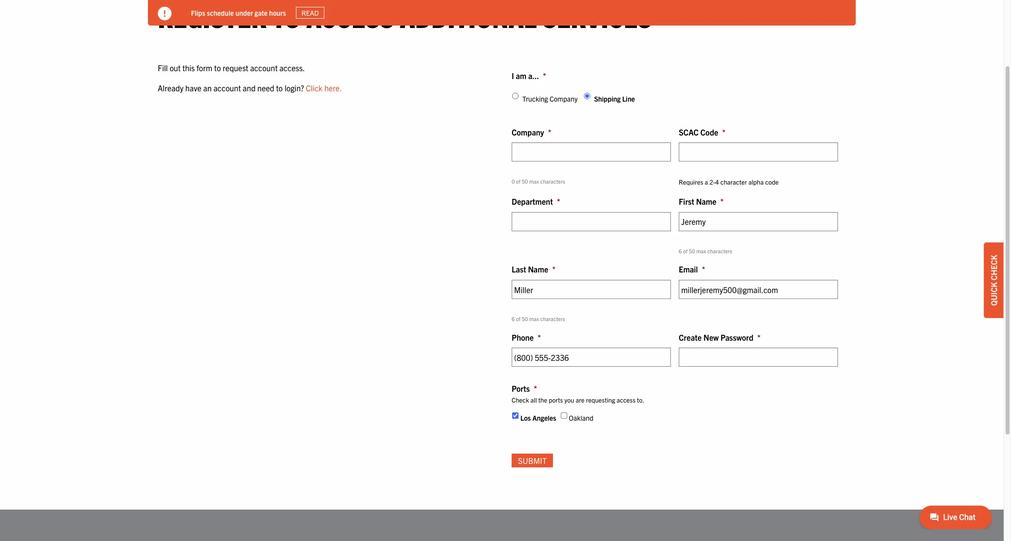 Task type: vqa. For each thing, say whether or not it's contained in the screenshot.
Access.
yes



Task type: locate. For each thing, give the bounding box(es) containing it.
2 vertical spatial max
[[529, 316, 539, 323]]

0 vertical spatial to
[[214, 63, 221, 73]]

scac code *
[[679, 127, 726, 137]]

code
[[766, 178, 779, 187]]

angeles
[[533, 414, 557, 423]]

1 horizontal spatial 6 of 50 max characters
[[679, 248, 733, 255]]

phone
[[512, 333, 534, 343]]

click
[[306, 83, 323, 93]]

50 for first
[[689, 248, 695, 255]]

account up "need"
[[250, 63, 278, 73]]

2 vertical spatial characters
[[541, 316, 565, 323]]

create new password *
[[679, 333, 761, 343]]

of for company
[[516, 178, 521, 185]]

1 vertical spatial to
[[276, 83, 283, 93]]

am
[[516, 71, 527, 80]]

new
[[704, 333, 719, 343]]

50 for last
[[522, 316, 528, 323]]

characters for company *
[[541, 178, 565, 185]]

trucking
[[523, 95, 548, 103]]

6
[[679, 248, 682, 255], [512, 316, 515, 323]]

check down the "ports"
[[512, 396, 529, 405]]

* right phone
[[538, 333, 541, 343]]

* down the trucking company
[[548, 127, 552, 137]]

0 horizontal spatial check
[[512, 396, 529, 405]]

check
[[989, 255, 999, 281], [512, 396, 529, 405]]

create
[[679, 333, 702, 343]]

to right form
[[214, 63, 221, 73]]

0 vertical spatial check
[[989, 255, 999, 281]]

already
[[158, 83, 184, 93]]

name down a
[[697, 197, 717, 207]]

0 vertical spatial characters
[[541, 178, 565, 185]]

max
[[529, 178, 539, 185], [697, 248, 706, 255], [529, 316, 539, 323]]

*
[[543, 71, 547, 80], [548, 127, 552, 137], [723, 127, 726, 137], [557, 197, 561, 207], [721, 197, 724, 207], [552, 265, 556, 275], [702, 265, 706, 275], [538, 333, 541, 343], [758, 333, 761, 343], [534, 384, 537, 394]]

1 vertical spatial characters
[[708, 248, 733, 255]]

department
[[512, 197, 553, 207]]

department *
[[512, 197, 561, 207]]

* up all
[[534, 384, 537, 394]]

ports
[[549, 396, 563, 405]]

0 horizontal spatial 6
[[512, 316, 515, 323]]

company down the trucking
[[512, 127, 544, 137]]

50 up "email *" at the right
[[689, 248, 695, 255]]

1 vertical spatial company
[[512, 127, 544, 137]]

0 horizontal spatial 6 of 50 max characters
[[512, 316, 565, 323]]

0 vertical spatial 50
[[522, 178, 528, 185]]

None text field
[[679, 143, 839, 162], [512, 212, 671, 232], [679, 280, 839, 300], [512, 348, 671, 367], [679, 143, 839, 162], [512, 212, 671, 232], [679, 280, 839, 300], [512, 348, 671, 367]]

0 vertical spatial name
[[697, 197, 717, 207]]

0 horizontal spatial name
[[528, 265, 549, 275]]

1 vertical spatial check
[[512, 396, 529, 405]]

Oakland checkbox
[[561, 413, 567, 419]]

line
[[623, 95, 635, 103]]

company left shipping line option
[[550, 95, 578, 103]]

company
[[550, 95, 578, 103], [512, 127, 544, 137]]

check up quick
[[989, 255, 999, 281]]

6 of 50 max characters up "email *" at the right
[[679, 248, 733, 255]]

1 horizontal spatial check
[[989, 255, 999, 281]]

0 horizontal spatial to
[[214, 63, 221, 73]]

6 for first name
[[679, 248, 682, 255]]

6 up phone
[[512, 316, 515, 323]]

name
[[697, 197, 717, 207], [528, 265, 549, 275]]

1 vertical spatial 6
[[512, 316, 515, 323]]

0 horizontal spatial company
[[512, 127, 544, 137]]

max up department
[[529, 178, 539, 185]]

1 vertical spatial of
[[684, 248, 688, 255]]

of right 0
[[516, 178, 521, 185]]

0
[[512, 178, 515, 185]]

0 vertical spatial max
[[529, 178, 539, 185]]

a...
[[529, 71, 539, 80]]

None submit
[[512, 455, 553, 468]]

* down "requires a 2-4 character alpha code"
[[721, 197, 724, 207]]

1 horizontal spatial name
[[697, 197, 717, 207]]

to
[[214, 63, 221, 73], [276, 83, 283, 93]]

1 vertical spatial max
[[697, 248, 706, 255]]

quick check link
[[985, 243, 1004, 319]]

1 horizontal spatial company
[[550, 95, 578, 103]]

phone *
[[512, 333, 541, 343]]

characters
[[541, 178, 565, 185], [708, 248, 733, 255], [541, 316, 565, 323]]

account right an
[[214, 83, 241, 93]]

of up email
[[684, 248, 688, 255]]

6 of 50 max characters
[[679, 248, 733, 255], [512, 316, 565, 323]]

1 horizontal spatial to
[[276, 83, 283, 93]]

out
[[170, 63, 181, 73]]

name for first name
[[697, 197, 717, 207]]

read link
[[296, 7, 325, 19]]

first
[[679, 197, 695, 207]]

1 vertical spatial 50
[[689, 248, 695, 255]]

2 vertical spatial of
[[516, 316, 521, 323]]

trucking company
[[523, 95, 578, 103]]

requires
[[679, 178, 704, 187]]

footer
[[0, 510, 1004, 542]]

* right department
[[557, 197, 561, 207]]

max for company
[[529, 178, 539, 185]]

last
[[512, 265, 526, 275]]

main content
[[148, 0, 856, 481]]

* right password
[[758, 333, 761, 343]]

max up 'phone *'
[[529, 316, 539, 323]]

of
[[516, 178, 521, 185], [684, 248, 688, 255], [516, 316, 521, 323]]

characters for last name *
[[541, 316, 565, 323]]

0 vertical spatial of
[[516, 178, 521, 185]]

6 of 50 max characters up 'phone *'
[[512, 316, 565, 323]]

0 vertical spatial company
[[550, 95, 578, 103]]

of for first
[[684, 248, 688, 255]]

schedule
[[207, 8, 234, 17]]

2 vertical spatial 50
[[522, 316, 528, 323]]

50 up 'phone *'
[[522, 316, 528, 323]]

los
[[521, 414, 531, 423]]

None password field
[[679, 348, 839, 367]]

Los Angeles checkbox
[[512, 413, 519, 419]]

1 vertical spatial name
[[528, 265, 549, 275]]

name right last
[[528, 265, 549, 275]]

1 vertical spatial account
[[214, 83, 241, 93]]

1 horizontal spatial 6
[[679, 248, 682, 255]]

account
[[250, 63, 278, 73], [214, 83, 241, 93]]

1 vertical spatial 6 of 50 max characters
[[512, 316, 565, 323]]

flips schedule under gate hours
[[191, 8, 286, 17]]

max for first
[[697, 248, 706, 255]]

0 vertical spatial 6
[[679, 248, 682, 255]]

hours
[[270, 8, 286, 17]]

0 vertical spatial 6 of 50 max characters
[[679, 248, 733, 255]]

6 for last name
[[512, 316, 515, 323]]

50
[[522, 178, 528, 185], [689, 248, 695, 255], [522, 316, 528, 323]]

name for last name
[[528, 265, 549, 275]]

0 vertical spatial account
[[250, 63, 278, 73]]

company *
[[512, 127, 552, 137]]

max up "email *" at the right
[[697, 248, 706, 255]]

quick check
[[989, 255, 999, 306]]

of up phone
[[516, 316, 521, 323]]

None text field
[[512, 143, 671, 162], [679, 212, 839, 232], [512, 280, 671, 300], [512, 143, 671, 162], [679, 212, 839, 232], [512, 280, 671, 300]]

6 up email
[[679, 248, 682, 255]]

50 right 0
[[522, 178, 528, 185]]

form
[[197, 63, 213, 73]]

characters for first name *
[[708, 248, 733, 255]]

to right "need"
[[276, 83, 283, 93]]

access.
[[280, 63, 305, 73]]



Task type: describe. For each thing, give the bounding box(es) containing it.
of for last
[[516, 316, 521, 323]]

2-
[[710, 178, 716, 187]]

a
[[705, 178, 708, 187]]

0 of 50 max characters
[[512, 178, 565, 185]]

alpha
[[749, 178, 764, 187]]

6 of 50 max characters for last name
[[512, 316, 565, 323]]

under
[[236, 8, 253, 17]]

los angeles
[[521, 414, 557, 423]]

Shipping Line radio
[[584, 93, 591, 99]]

* inside ports * check all the ports you are requesting access to.
[[534, 384, 537, 394]]

the
[[539, 396, 548, 405]]

an
[[203, 83, 212, 93]]

access
[[617, 396, 636, 405]]

gate
[[255, 8, 268, 17]]

scac
[[679, 127, 699, 137]]

requesting
[[586, 396, 616, 405]]

requires a 2-4 character alpha code
[[679, 178, 779, 187]]

all
[[531, 396, 537, 405]]

password
[[721, 333, 754, 343]]

first name *
[[679, 197, 724, 207]]

fill out this form to request account access.
[[158, 63, 305, 73]]

oakland
[[569, 414, 594, 423]]

are
[[576, 396, 585, 405]]

main content containing fill out this form to request account access.
[[148, 0, 856, 481]]

already have an account and need to login? click here.
[[158, 83, 342, 93]]

this
[[183, 63, 195, 73]]

here.
[[325, 83, 342, 93]]

6 of 50 max characters for first name
[[679, 248, 733, 255]]

character
[[721, 178, 747, 187]]

50 for company
[[522, 178, 528, 185]]

check inside ports * check all the ports you are requesting access to.
[[512, 396, 529, 405]]

i
[[512, 71, 514, 80]]

1 horizontal spatial account
[[250, 63, 278, 73]]

fill
[[158, 63, 168, 73]]

have
[[185, 83, 202, 93]]

shipping
[[594, 95, 621, 103]]

need
[[257, 83, 274, 93]]

click here. link
[[306, 83, 342, 93]]

quick
[[989, 283, 999, 306]]

0 horizontal spatial account
[[214, 83, 241, 93]]

* right a...
[[543, 71, 547, 80]]

* right email
[[702, 265, 706, 275]]

max for last
[[529, 316, 539, 323]]

code
[[701, 127, 719, 137]]

solid image
[[158, 7, 172, 21]]

ports
[[512, 384, 530, 394]]

i am a... *
[[512, 71, 547, 80]]

email
[[679, 265, 698, 275]]

Trucking Company radio
[[512, 93, 519, 99]]

last name *
[[512, 265, 556, 275]]

* right code
[[723, 127, 726, 137]]

to.
[[637, 396, 645, 405]]

4
[[716, 178, 719, 187]]

read
[[302, 8, 319, 17]]

you
[[565, 396, 575, 405]]

request
[[223, 63, 249, 73]]

login?
[[285, 83, 304, 93]]

ports * check all the ports you are requesting access to.
[[512, 384, 645, 405]]

and
[[243, 83, 256, 93]]

flips
[[191, 8, 206, 17]]

email *
[[679, 265, 706, 275]]

shipping line
[[594, 95, 635, 103]]

* right last
[[552, 265, 556, 275]]



